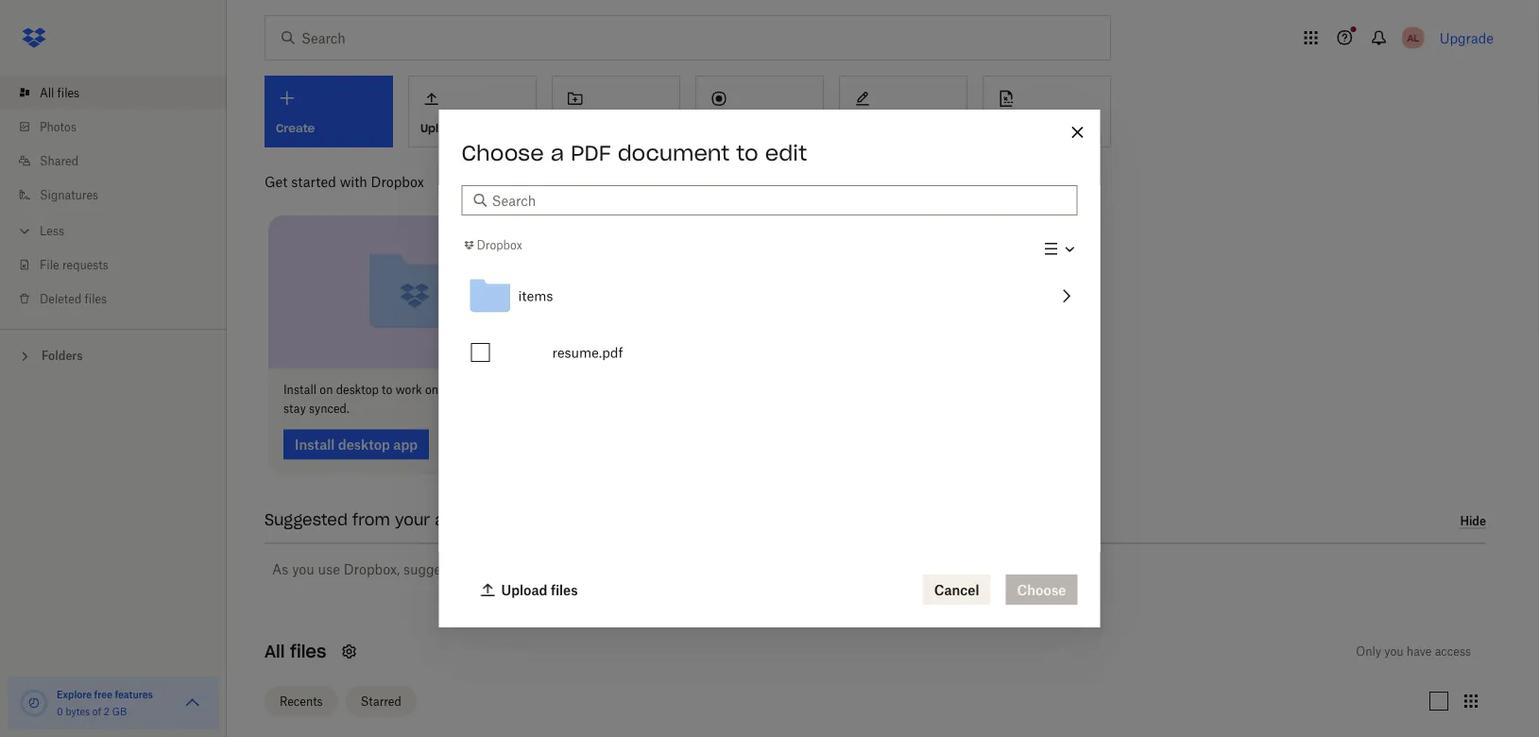 Task type: vqa. For each thing, say whether or not it's contained in the screenshot.
top Get
yes



Task type: describe. For each thing, give the bounding box(es) containing it.
file requests link
[[15, 248, 227, 282]]

explore free features 0 bytes of 2 gb
[[57, 689, 153, 717]]

automatically
[[536, 561, 621, 578]]

files up recents button
[[290, 641, 326, 663]]

dropbox image
[[15, 19, 53, 57]]

signatures
[[40, 188, 98, 202]]

here.
[[681, 561, 712, 578]]

items button
[[462, 268, 1078, 324]]

upgrade
[[1440, 30, 1494, 46]]

explore
[[57, 689, 92, 700]]

file
[[40, 258, 59, 272]]

quota usage element
[[19, 688, 49, 718]]

only you have access
[[1357, 645, 1472, 659]]

signatures
[[1019, 121, 1080, 135]]

files inside deleted files link
[[85, 292, 107, 306]]

have
[[1407, 645, 1432, 659]]

all files list item
[[0, 76, 227, 110]]

files inside install on desktop to work on files offline and stay synced.
[[442, 383, 464, 397]]

starred button
[[346, 686, 417, 716]]

1 horizontal spatial all
[[265, 641, 285, 663]]

less
[[40, 224, 64, 238]]

less image
[[15, 222, 34, 241]]

upload files
[[501, 582, 578, 598]]

and
[[504, 383, 524, 397]]

synced.
[[309, 402, 350, 416]]

as
[[272, 561, 289, 578]]

suggested from your activity
[[265, 510, 493, 530]]

requests
[[62, 258, 108, 272]]

of
[[92, 706, 101, 717]]

install
[[284, 383, 317, 397]]

stay
[[284, 402, 306, 416]]

activity
[[435, 510, 493, 530]]

files inside all files link
[[57, 86, 80, 100]]

recents button
[[265, 686, 338, 716]]

list containing all files
[[0, 64, 227, 329]]

upload files button
[[469, 575, 589, 605]]

get started with dropbox
[[265, 173, 424, 190]]

photos
[[40, 120, 77, 134]]

to inside install on desktop to work on files offline and stay synced.
[[382, 383, 393, 397]]

choose
[[462, 140, 544, 166]]

2
[[104, 706, 110, 717]]

suggested
[[404, 561, 469, 578]]

file requests
[[40, 258, 108, 272]]

0
[[57, 706, 63, 717]]

resume.pdf button
[[496, 324, 1078, 381]]

0 vertical spatial dropbox
[[371, 173, 424, 190]]

only
[[1357, 645, 1382, 659]]

pdf
[[571, 140, 611, 166]]

use
[[318, 561, 340, 578]]

folders
[[42, 349, 83, 363]]

all files link
[[15, 76, 227, 110]]

1 on from the left
[[320, 383, 333, 397]]

2 on from the left
[[425, 383, 439, 397]]

from
[[353, 510, 390, 530]]

you for all files
[[1385, 645, 1404, 659]]

recents
[[280, 694, 323, 708]]

photos link
[[15, 110, 227, 144]]



Task type: locate. For each thing, give the bounding box(es) containing it.
all inside list item
[[40, 86, 54, 100]]

edit
[[765, 140, 807, 166]]

1 vertical spatial get
[[265, 173, 288, 190]]

to
[[737, 140, 759, 166], [382, 383, 393, 397]]

you left the have
[[1385, 645, 1404, 659]]

work
[[396, 383, 422, 397]]

1 horizontal spatial on
[[425, 383, 439, 397]]

1 vertical spatial to
[[382, 383, 393, 397]]

all files
[[40, 86, 80, 100], [265, 641, 326, 663]]

choose a pdf document to edit
[[462, 140, 807, 166]]

1 horizontal spatial to
[[737, 140, 759, 166]]

up
[[661, 561, 678, 578]]

upgrade link
[[1440, 30, 1494, 46]]

row group containing items
[[462, 268, 1078, 381]]

all
[[40, 86, 54, 100], [265, 641, 285, 663]]

0 horizontal spatial you
[[292, 561, 315, 578]]

your
[[395, 510, 430, 530]]

show
[[625, 561, 658, 578]]

on
[[320, 383, 333, 397], [425, 383, 439, 397]]

dropbox down choose
[[477, 238, 522, 252]]

cancel button
[[923, 575, 991, 605]]

0 horizontal spatial dropbox
[[371, 173, 424, 190]]

shared link
[[15, 144, 227, 178]]

all files up photos
[[40, 86, 80, 100]]

signatures link
[[15, 178, 227, 212]]

with
[[340, 173, 367, 190]]

resume.pdf
[[552, 345, 623, 361]]

bytes
[[66, 706, 90, 717]]

dropbox
[[371, 173, 424, 190], [477, 238, 522, 252]]

0 vertical spatial get
[[995, 121, 1015, 135]]

0 vertical spatial all
[[40, 86, 54, 100]]

to left work
[[382, 383, 393, 397]]

dropbox inside choose a pdf document to edit dialog
[[477, 238, 522, 252]]

all up photos
[[40, 86, 54, 100]]

1 vertical spatial items
[[472, 561, 507, 578]]

1 horizontal spatial all files
[[265, 641, 326, 663]]

upload
[[501, 582, 548, 598]]

files right deleted at the top
[[85, 292, 107, 306]]

document
[[618, 140, 730, 166]]

files left offline
[[442, 383, 464, 397]]

0 horizontal spatial all files
[[40, 86, 80, 100]]

suggested
[[265, 510, 348, 530]]

get
[[995, 121, 1015, 135], [265, 173, 288, 190]]

you
[[292, 561, 315, 578], [1385, 645, 1404, 659]]

to inside choose a pdf document to edit dialog
[[737, 140, 759, 166]]

row group inside choose a pdf document to edit dialog
[[462, 268, 1078, 381]]

0 vertical spatial to
[[737, 140, 759, 166]]

1 vertical spatial all
[[265, 641, 285, 663]]

you right the as
[[292, 561, 315, 578]]

features
[[115, 689, 153, 700]]

files up photos
[[57, 86, 80, 100]]

1 vertical spatial all files
[[265, 641, 326, 663]]

items down dropbox link
[[518, 288, 553, 304]]

files inside upload files button
[[551, 582, 578, 598]]

all files up recents
[[265, 641, 326, 663]]

cancel
[[934, 582, 980, 598]]

get for get signatures
[[995, 121, 1015, 135]]

as you use dropbox, suggested items will automatically show up here.
[[272, 561, 712, 578]]

Search text field
[[492, 190, 1067, 211]]

get signatures
[[995, 121, 1080, 135]]

1 vertical spatial dropbox
[[477, 238, 522, 252]]

list
[[0, 64, 227, 329]]

0 vertical spatial all files
[[40, 86, 80, 100]]

desktop
[[336, 383, 379, 397]]

1 vertical spatial you
[[1385, 645, 1404, 659]]

files
[[57, 86, 80, 100], [85, 292, 107, 306], [442, 383, 464, 397], [551, 582, 578, 598], [290, 641, 326, 663]]

deleted
[[40, 292, 82, 306]]

dropbox,
[[344, 561, 400, 578]]

folders button
[[0, 341, 227, 369]]

row group
[[462, 268, 1078, 381]]

get signatures button
[[983, 76, 1111, 147]]

files down automatically
[[551, 582, 578, 598]]

all up recents
[[265, 641, 285, 663]]

to left edit
[[737, 140, 759, 166]]

dropbox link
[[462, 236, 522, 255]]

1 horizontal spatial you
[[1385, 645, 1404, 659]]

install on desktop to work on files offline and stay synced.
[[284, 383, 524, 416]]

1 horizontal spatial get
[[995, 121, 1015, 135]]

gb
[[112, 706, 127, 717]]

will
[[511, 561, 533, 578]]

deleted files link
[[15, 282, 227, 316]]

on up synced.
[[320, 383, 333, 397]]

get for get started with dropbox
[[265, 173, 288, 190]]

0 horizontal spatial all
[[40, 86, 54, 100]]

0 horizontal spatial to
[[382, 383, 393, 397]]

free
[[94, 689, 112, 700]]

1 horizontal spatial dropbox
[[477, 238, 522, 252]]

started
[[291, 173, 336, 190]]

dropbox right with
[[371, 173, 424, 190]]

get inside get signatures button
[[995, 121, 1015, 135]]

get left signatures
[[995, 121, 1015, 135]]

a
[[551, 140, 564, 166]]

items left will
[[472, 561, 507, 578]]

offline
[[467, 383, 501, 397]]

items inside button
[[518, 288, 553, 304]]

0 vertical spatial you
[[292, 561, 315, 578]]

on right work
[[425, 383, 439, 397]]

starred
[[361, 694, 401, 708]]

0 horizontal spatial get
[[265, 173, 288, 190]]

deleted files
[[40, 292, 107, 306]]

get left started
[[265, 173, 288, 190]]

you for suggested from your activity
[[292, 561, 315, 578]]

access
[[1435, 645, 1472, 659]]

1 horizontal spatial items
[[518, 288, 553, 304]]

0 vertical spatial items
[[518, 288, 553, 304]]

shared
[[40, 154, 78, 168]]

choose a pdf document to edit dialog
[[439, 110, 1101, 628]]

all files inside all files link
[[40, 86, 80, 100]]

items
[[518, 288, 553, 304], [472, 561, 507, 578]]

0 horizontal spatial items
[[472, 561, 507, 578]]

0 horizontal spatial on
[[320, 383, 333, 397]]



